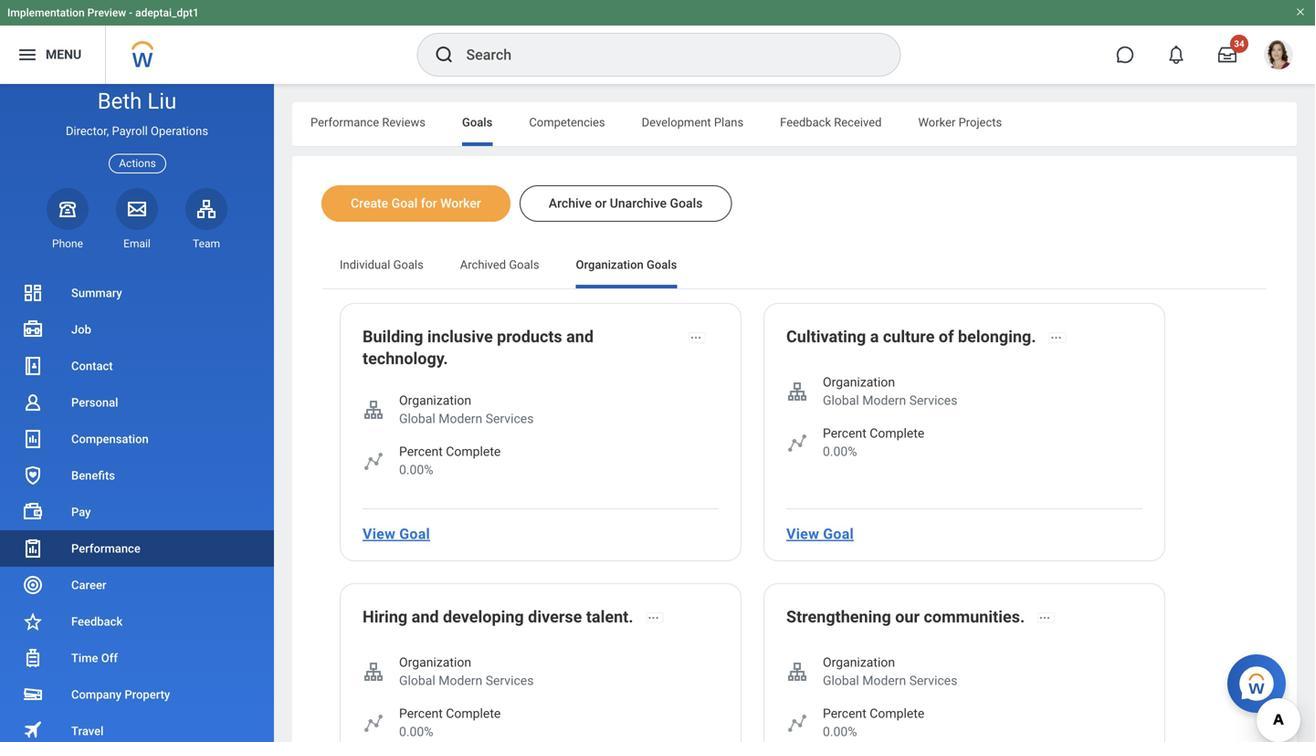 Task type: vqa. For each thing, say whether or not it's contained in the screenshot.
the Time Off link
yes



Task type: describe. For each thing, give the bounding box(es) containing it.
benefits
[[71, 469, 115, 483]]

contact link
[[0, 348, 274, 385]]

email button
[[116, 188, 158, 251]]

mail image
[[126, 198, 148, 220]]

percent for cultivating
[[823, 426, 867, 441]]

complete for our
[[870, 707, 925, 722]]

related actions image for building inclusive products and technology.
[[690, 331, 703, 344]]

cultivating a culture of belonging. element
[[787, 326, 1037, 352]]

of
[[939, 328, 954, 347]]

Search Workday  search field
[[466, 35, 863, 75]]

feedback for feedback received
[[780, 116, 831, 129]]

organization goals
[[576, 258, 677, 272]]

organization global modern services for inclusive
[[399, 393, 534, 427]]

menu
[[46, 47, 82, 62]]

percent complete 0.00% for and
[[399, 707, 501, 740]]

reviews
[[382, 116, 426, 129]]

cultivating
[[787, 328, 866, 347]]

director,
[[66, 124, 109, 138]]

actions button
[[109, 154, 166, 173]]

organization global modern services for our
[[823, 655, 958, 689]]

time off
[[71, 652, 118, 666]]

percent complete 0.00% for inclusive
[[399, 444, 501, 478]]

0.00% element for inclusive
[[399, 461, 501, 480]]

and inside building inclusive products and technology.
[[567, 328, 594, 347]]

development plans
[[642, 116, 744, 129]]

liu
[[147, 88, 177, 114]]

feedback link
[[0, 604, 274, 640]]

c line image for building inclusive products and technology.
[[363, 450, 385, 472]]

company property
[[71, 688, 170, 702]]

0.00% for cultivating
[[823, 444, 857, 460]]

global modern services element for inclusive
[[399, 410, 534, 428]]

global modern services element for our
[[823, 672, 958, 691]]

modern for inclusive
[[439, 412, 483, 427]]

navigation pane region
[[0, 84, 274, 743]]

travel
[[71, 725, 104, 739]]

archive
[[549, 196, 592, 211]]

percent for hiring
[[399, 707, 443, 722]]

implementation preview -   adeptai_dpt1
[[7, 6, 199, 19]]

personal link
[[0, 385, 274, 421]]

0.00% element for our
[[823, 724, 925, 742]]

0.00% element for and
[[399, 724, 501, 742]]

percent for building
[[399, 444, 443, 460]]

products
[[497, 328, 562, 347]]

view for cultivating a culture of belonging.
[[787, 526, 820, 543]]

organization for and
[[399, 393, 471, 408]]

or
[[595, 196, 607, 211]]

operations
[[151, 124, 208, 138]]

goal for cultivating
[[823, 526, 854, 543]]

related actions image for hiring and developing diverse talent.
[[647, 612, 660, 625]]

goals for individual goals
[[393, 258, 424, 272]]

phone image
[[55, 198, 80, 220]]

competencies
[[529, 116, 605, 129]]

organization down strengthening
[[823, 655, 895, 671]]

our
[[895, 608, 920, 627]]

pay
[[71, 506, 91, 519]]

actions
[[119, 157, 156, 170]]

complete for a
[[870, 426, 925, 441]]

phone
[[52, 237, 83, 250]]

34 button
[[1208, 35, 1249, 75]]

hiring and developing diverse talent.
[[363, 608, 634, 627]]

goals right reviews
[[462, 116, 493, 129]]

company property link
[[0, 677, 274, 714]]

create goal for worker button
[[322, 185, 510, 222]]

phone button
[[47, 188, 89, 251]]

beth
[[97, 88, 142, 114]]

a
[[870, 328, 879, 347]]

worker inside button
[[440, 196, 481, 211]]

create
[[351, 196, 388, 211]]

menu button
[[0, 26, 105, 84]]

company property image
[[22, 684, 44, 706]]

travel image
[[22, 719, 44, 741]]

performance image
[[22, 538, 44, 560]]

performance for performance reviews
[[311, 116, 379, 129]]

compensation
[[71, 433, 149, 446]]

view team image
[[196, 198, 217, 220]]

team
[[193, 237, 220, 250]]

org chart image for strengthening our communities.
[[787, 661, 809, 683]]

org chart image for cultivating a culture of belonging.
[[787, 381, 809, 403]]

organization for diverse
[[399, 655, 471, 671]]

global modern services element for a
[[823, 392, 958, 410]]

c line image for hiring and developing diverse talent.
[[363, 713, 385, 735]]

modern for a
[[863, 393, 906, 408]]

view goal for building inclusive products and technology.
[[363, 526, 430, 543]]

profile logan mcneil image
[[1264, 40, 1294, 73]]

c line image for cultivating
[[787, 432, 809, 454]]

worker inside tab list
[[919, 116, 956, 129]]

travel link
[[0, 714, 274, 743]]

phone beth liu element
[[47, 236, 89, 251]]

payroll
[[112, 124, 148, 138]]

cultivating a culture of belonging.
[[787, 328, 1037, 347]]

performance for performance
[[71, 542, 141, 556]]

related actions image for cultivating a culture of belonging.
[[1050, 331, 1063, 344]]

global modern services element for and
[[399, 672, 534, 691]]

compensation link
[[0, 421, 274, 458]]

c line image for strengthening
[[787, 713, 809, 735]]

summary link
[[0, 275, 274, 312]]

strengthening our communities. element
[[787, 607, 1025, 632]]

career
[[71, 579, 106, 592]]

archive or unarchive goals
[[549, 196, 703, 211]]

0.00% element for a
[[823, 443, 925, 461]]

strengthening
[[787, 608, 891, 627]]

plans
[[714, 116, 744, 129]]

inclusive
[[427, 328, 493, 347]]

personal image
[[22, 392, 44, 414]]

hiring
[[363, 608, 408, 627]]



Task type: locate. For each thing, give the bounding box(es) containing it.
0 horizontal spatial related actions image
[[647, 612, 660, 625]]

tab list for cultivating a culture of belonging.
[[322, 245, 1268, 289]]

1 horizontal spatial performance
[[311, 116, 379, 129]]

services for products
[[486, 412, 534, 427]]

worker projects
[[919, 116, 1002, 129]]

summary
[[71, 286, 122, 300]]

strengthening our communities.
[[787, 608, 1025, 627]]

diverse
[[528, 608, 582, 627]]

1 horizontal spatial worker
[[919, 116, 956, 129]]

organization for of
[[823, 375, 895, 390]]

0 horizontal spatial feedback
[[71, 615, 123, 629]]

goal
[[392, 196, 418, 211], [399, 526, 430, 543], [823, 526, 854, 543]]

time
[[71, 652, 98, 666]]

1 vertical spatial and
[[412, 608, 439, 627]]

org chart image down strengthening
[[787, 661, 809, 683]]

organization down technology.
[[399, 393, 471, 408]]

1 horizontal spatial related actions image
[[690, 331, 703, 344]]

global modern services element down building inclusive products and technology.
[[399, 410, 534, 428]]

goals inside button
[[670, 196, 703, 211]]

organization global modern services down strengthening our communities. element
[[823, 655, 958, 689]]

global for strengthening
[[823, 674, 859, 689]]

2 view from the left
[[787, 526, 820, 543]]

view goal button for building inclusive products and technology.
[[355, 516, 438, 553]]

view goal up hiring
[[363, 526, 430, 543]]

0 horizontal spatial view
[[363, 526, 396, 543]]

goals for organization goals
[[647, 258, 677, 272]]

view goal
[[363, 526, 430, 543], [787, 526, 854, 543]]

performance up career
[[71, 542, 141, 556]]

building
[[363, 328, 423, 347]]

list containing summary
[[0, 275, 274, 743]]

2 c line image from the top
[[787, 713, 809, 735]]

global modern services element down developing
[[399, 672, 534, 691]]

services down strengthening our communities. element
[[910, 674, 958, 689]]

for
[[421, 196, 437, 211]]

services
[[910, 393, 958, 408], [486, 412, 534, 427], [486, 674, 534, 689], [910, 674, 958, 689]]

team link
[[185, 188, 227, 251]]

-
[[129, 6, 133, 19]]

1 vertical spatial org chart image
[[363, 661, 385, 683]]

view up hiring
[[363, 526, 396, 543]]

2 c line image from the top
[[363, 713, 385, 735]]

1 vertical spatial org chart image
[[787, 661, 809, 683]]

and right hiring
[[412, 608, 439, 627]]

org chart image for hiring and developing diverse talent.
[[363, 661, 385, 683]]

team beth liu element
[[185, 236, 227, 251]]

contact
[[71, 359, 113, 373]]

0 vertical spatial performance
[[311, 116, 379, 129]]

implementation
[[7, 6, 85, 19]]

talent.
[[586, 608, 634, 627]]

1 horizontal spatial org chart image
[[787, 381, 809, 403]]

organization global modern services down a
[[823, 375, 958, 408]]

company
[[71, 688, 122, 702]]

view goal button up strengthening
[[779, 516, 862, 553]]

0.00% for hiring
[[399, 725, 434, 740]]

related actions image
[[1039, 612, 1052, 625]]

performance left reviews
[[311, 116, 379, 129]]

inbox large image
[[1219, 46, 1237, 64]]

building inclusive products and technology.
[[363, 328, 594, 369]]

0 horizontal spatial worker
[[440, 196, 481, 211]]

1 horizontal spatial feedback
[[780, 116, 831, 129]]

1 view from the left
[[363, 526, 396, 543]]

individual goals
[[340, 258, 424, 272]]

email
[[123, 237, 151, 250]]

complete
[[870, 426, 925, 441], [446, 444, 501, 460], [446, 707, 501, 722], [870, 707, 925, 722]]

1 view goal button from the left
[[355, 516, 438, 553]]

2 view goal button from the left
[[779, 516, 862, 553]]

global modern services element down strengthening our communities. element
[[823, 672, 958, 691]]

global for hiring
[[399, 674, 436, 689]]

time off link
[[0, 640, 274, 677]]

percent complete 0.00% for our
[[823, 707, 925, 740]]

percent
[[823, 426, 867, 441], [399, 444, 443, 460], [399, 707, 443, 722], [823, 707, 867, 722]]

list
[[0, 275, 274, 743]]

goals
[[462, 116, 493, 129], [670, 196, 703, 211], [393, 258, 424, 272], [509, 258, 539, 272], [647, 258, 677, 272]]

1 vertical spatial feedback
[[71, 615, 123, 629]]

performance
[[311, 116, 379, 129], [71, 542, 141, 556]]

0 vertical spatial c line image
[[787, 432, 809, 454]]

feedback up time off
[[71, 615, 123, 629]]

1 horizontal spatial view goal
[[787, 526, 854, 543]]

0 vertical spatial and
[[567, 328, 594, 347]]

modern
[[863, 393, 906, 408], [439, 412, 483, 427], [439, 674, 483, 689], [863, 674, 906, 689]]

communities.
[[924, 608, 1025, 627]]

1 c line image from the top
[[787, 432, 809, 454]]

0 horizontal spatial and
[[412, 608, 439, 627]]

justify image
[[16, 44, 38, 66]]

tab list for individual goals
[[292, 102, 1297, 146]]

tab list containing performance reviews
[[292, 102, 1297, 146]]

modern down building inclusive products and technology.
[[439, 412, 483, 427]]

summary image
[[22, 282, 44, 304]]

performance reviews
[[311, 116, 426, 129]]

job
[[71, 323, 91, 337]]

culture
[[883, 328, 935, 347]]

organization global modern services
[[823, 375, 958, 408], [399, 393, 534, 427], [399, 655, 534, 689], [823, 655, 958, 689]]

org chart image for building inclusive products and technology.
[[363, 399, 385, 421]]

services for culture
[[910, 393, 958, 408]]

worker left projects
[[919, 116, 956, 129]]

0 vertical spatial feedback
[[780, 116, 831, 129]]

services for communities.
[[910, 674, 958, 689]]

0 horizontal spatial performance
[[71, 542, 141, 556]]

1 vertical spatial tab list
[[322, 245, 1268, 289]]

goals down unarchive
[[647, 258, 677, 272]]

org chart image down hiring
[[363, 661, 385, 683]]

1 horizontal spatial view goal button
[[779, 516, 862, 553]]

unarchive
[[610, 196, 667, 211]]

menu banner
[[0, 0, 1316, 84]]

hiring and developing diverse talent. element
[[363, 607, 634, 632]]

percent complete 0.00% for a
[[823, 426, 925, 460]]

personal
[[71, 396, 118, 410]]

34
[[1234, 38, 1245, 49]]

developing
[[443, 608, 524, 627]]

modern for and
[[439, 674, 483, 689]]

0 vertical spatial org chart image
[[787, 381, 809, 403]]

projects
[[959, 116, 1002, 129]]

organization down a
[[823, 375, 895, 390]]

belonging.
[[958, 328, 1037, 347]]

modern down strengthening our communities. element
[[863, 674, 906, 689]]

1 vertical spatial c line image
[[787, 713, 809, 735]]

global down cultivating on the top of page
[[823, 393, 859, 408]]

and right products
[[567, 328, 594, 347]]

feedback inside navigation pane region
[[71, 615, 123, 629]]

goal left for on the left
[[392, 196, 418, 211]]

org chart image down cultivating on the top of page
[[787, 381, 809, 403]]

feedback received
[[780, 116, 882, 129]]

services down of
[[910, 393, 958, 408]]

individual
[[340, 258, 390, 272]]

1 horizontal spatial view
[[787, 526, 820, 543]]

goal for building
[[399, 526, 430, 543]]

global down hiring
[[399, 674, 436, 689]]

0 vertical spatial tab list
[[292, 102, 1297, 146]]

feedback image
[[22, 611, 44, 633]]

organization
[[576, 258, 644, 272], [823, 375, 895, 390], [399, 393, 471, 408], [399, 655, 471, 671], [823, 655, 895, 671]]

close environment banner image
[[1295, 6, 1306, 17]]

0.00% element
[[823, 443, 925, 461], [399, 461, 501, 480], [399, 724, 501, 742], [823, 724, 925, 742]]

2 view goal from the left
[[787, 526, 854, 543]]

org chart image
[[363, 399, 385, 421], [787, 661, 809, 683]]

career link
[[0, 567, 274, 604]]

goal up hiring
[[399, 526, 430, 543]]

create goal for worker
[[351, 196, 481, 211]]

1 vertical spatial performance
[[71, 542, 141, 556]]

percent complete 0.00%
[[823, 426, 925, 460], [399, 444, 501, 478], [399, 707, 501, 740], [823, 707, 925, 740]]

0 horizontal spatial org chart image
[[363, 399, 385, 421]]

0 vertical spatial org chart image
[[363, 399, 385, 421]]

services for developing
[[486, 674, 534, 689]]

development
[[642, 116, 711, 129]]

pay link
[[0, 494, 274, 531]]

view goal up strengthening
[[787, 526, 854, 543]]

tab list
[[292, 102, 1297, 146], [322, 245, 1268, 289]]

view goal button up hiring
[[355, 516, 438, 553]]

benefits link
[[0, 458, 274, 494]]

organization global modern services down developing
[[399, 655, 534, 689]]

0.00%
[[823, 444, 857, 460], [399, 463, 434, 478], [399, 725, 434, 740], [823, 725, 857, 740]]

adeptai_dpt1
[[135, 6, 199, 19]]

off
[[101, 652, 118, 666]]

related actions image
[[690, 331, 703, 344], [1050, 331, 1063, 344], [647, 612, 660, 625]]

search image
[[433, 44, 455, 66]]

global modern services element
[[823, 392, 958, 410], [399, 410, 534, 428], [399, 672, 534, 691], [823, 672, 958, 691]]

org chart image down technology.
[[363, 399, 385, 421]]

global for cultivating
[[823, 393, 859, 408]]

organization global modern services down building inclusive products and technology.
[[399, 393, 534, 427]]

1 vertical spatial worker
[[440, 196, 481, 211]]

org chart image
[[787, 381, 809, 403], [363, 661, 385, 683]]

feedback
[[780, 116, 831, 129], [71, 615, 123, 629]]

1 horizontal spatial org chart image
[[787, 661, 809, 683]]

c line image
[[363, 450, 385, 472], [363, 713, 385, 735]]

goals right archived
[[509, 258, 539, 272]]

goal up strengthening
[[823, 526, 854, 543]]

percent for strengthening
[[823, 707, 867, 722]]

benefits image
[[22, 465, 44, 487]]

view for building inclusive products and technology.
[[363, 526, 396, 543]]

feedback left received
[[780, 116, 831, 129]]

view up strengthening
[[787, 526, 820, 543]]

performance link
[[0, 531, 274, 567]]

contact image
[[22, 355, 44, 377]]

job image
[[22, 319, 44, 341]]

goals right individual
[[393, 258, 424, 272]]

0 vertical spatial worker
[[919, 116, 956, 129]]

received
[[834, 116, 882, 129]]

view goal button for cultivating a culture of belonging.
[[779, 516, 862, 553]]

feedback for feedback
[[71, 615, 123, 629]]

beth liu
[[97, 88, 177, 114]]

goals right unarchive
[[670, 196, 703, 211]]

1 horizontal spatial and
[[567, 328, 594, 347]]

time off image
[[22, 648, 44, 670]]

property
[[125, 688, 170, 702]]

performance inside navigation pane region
[[71, 542, 141, 556]]

global modern services element down cultivating a culture of belonging. element
[[823, 392, 958, 410]]

preview
[[87, 6, 126, 19]]

email beth liu element
[[116, 236, 158, 251]]

0 horizontal spatial org chart image
[[363, 661, 385, 683]]

global down strengthening
[[823, 674, 859, 689]]

tab list containing individual goals
[[322, 245, 1268, 289]]

view goal for cultivating a culture of belonging.
[[787, 526, 854, 543]]

1 view goal from the left
[[363, 526, 430, 543]]

job link
[[0, 312, 274, 348]]

worker right for on the left
[[440, 196, 481, 211]]

complete for and
[[446, 707, 501, 722]]

0 vertical spatial c line image
[[363, 450, 385, 472]]

compensation image
[[22, 428, 44, 450]]

0 horizontal spatial view goal
[[363, 526, 430, 543]]

archived goals
[[460, 258, 539, 272]]

organization down or
[[576, 258, 644, 272]]

complete for inclusive
[[446, 444, 501, 460]]

0.00% for strengthening
[[823, 725, 857, 740]]

global down technology.
[[399, 412, 436, 427]]

director, payroll operations
[[66, 124, 208, 138]]

archive or unarchive goals button
[[520, 185, 732, 222]]

view
[[363, 526, 396, 543], [787, 526, 820, 543]]

global for building
[[399, 412, 436, 427]]

services down building inclusive products and technology. "element"
[[486, 412, 534, 427]]

and
[[567, 328, 594, 347], [412, 608, 439, 627]]

goals for archived goals
[[509, 258, 539, 272]]

notifications large image
[[1168, 46, 1186, 64]]

0 horizontal spatial view goal button
[[355, 516, 438, 553]]

2 horizontal spatial related actions image
[[1050, 331, 1063, 344]]

pay image
[[22, 502, 44, 523]]

organization global modern services for and
[[399, 655, 534, 689]]

modern down developing
[[439, 674, 483, 689]]

archived
[[460, 258, 506, 272]]

1 vertical spatial c line image
[[363, 713, 385, 735]]

services down hiring and developing diverse talent. element
[[486, 674, 534, 689]]

0.00% for building
[[399, 463, 434, 478]]

worker
[[919, 116, 956, 129], [440, 196, 481, 211]]

modern down a
[[863, 393, 906, 408]]

building inclusive products and technology. element
[[363, 326, 676, 374]]

organization global modern services for a
[[823, 375, 958, 408]]

modern for our
[[863, 674, 906, 689]]

performance inside tab list
[[311, 116, 379, 129]]

career image
[[22, 575, 44, 597]]

organization down developing
[[399, 655, 471, 671]]

1 c line image from the top
[[363, 450, 385, 472]]

c line image
[[787, 432, 809, 454], [787, 713, 809, 735]]

technology.
[[363, 349, 448, 369]]



